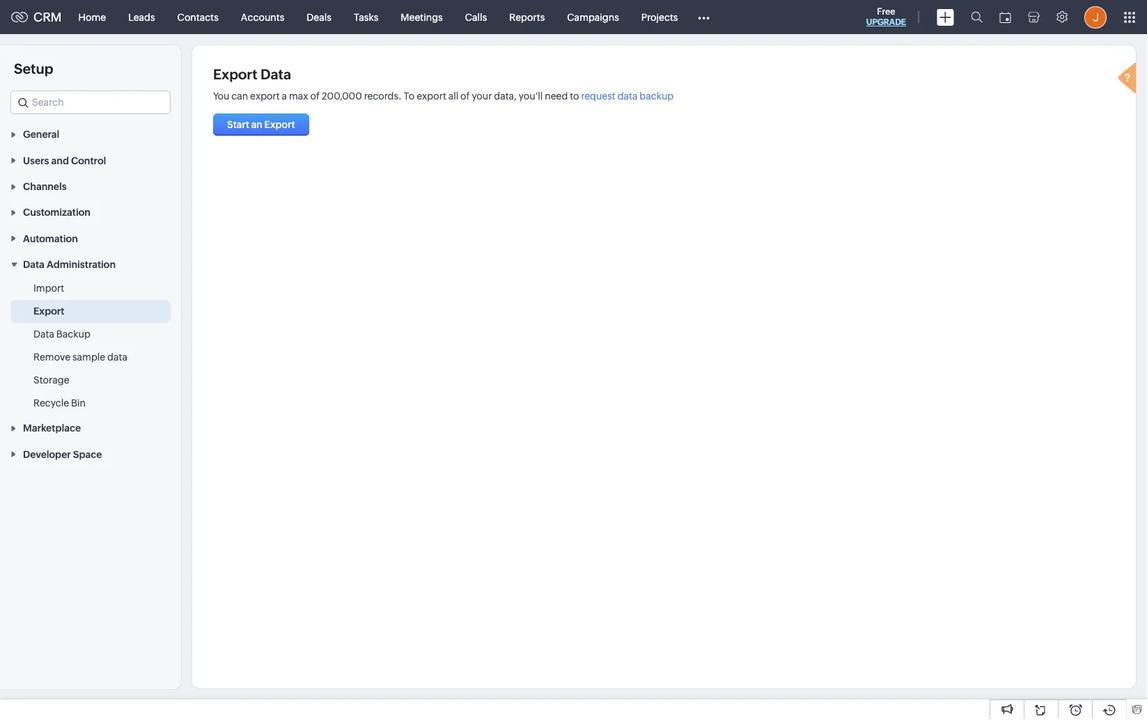 Task type: locate. For each thing, give the bounding box(es) containing it.
you
[[213, 91, 230, 102]]

leads link
[[117, 0, 166, 34]]

of right all
[[461, 91, 470, 102]]

backup
[[56, 329, 90, 340]]

channels button
[[0, 173, 181, 199]]

control
[[71, 155, 106, 166]]

recycle bin
[[33, 398, 86, 409]]

data up import link on the top
[[23, 259, 45, 270]]

home link
[[67, 0, 117, 34]]

deals
[[307, 11, 332, 23]]

export down import link on the top
[[33, 306, 64, 317]]

export inside button
[[265, 119, 295, 130]]

records.
[[364, 91, 402, 102]]

0 horizontal spatial export
[[33, 306, 64, 317]]

your
[[472, 91, 492, 102]]

general
[[23, 129, 59, 140]]

data administration button
[[0, 251, 181, 277]]

customization button
[[0, 199, 181, 225]]

0 horizontal spatial data
[[107, 352, 128, 363]]

1 export from the left
[[250, 91, 280, 102]]

export
[[213, 66, 258, 82], [265, 119, 295, 130], [33, 306, 64, 317]]

1 horizontal spatial of
[[461, 91, 470, 102]]

2 vertical spatial data
[[33, 329, 54, 340]]

profile image
[[1085, 6, 1107, 28]]

home
[[78, 11, 106, 23]]

recycle bin link
[[33, 397, 86, 411]]

0 vertical spatial data
[[618, 91, 638, 102]]

accounts
[[241, 11, 285, 23]]

data
[[618, 91, 638, 102], [107, 352, 128, 363]]

data inside dropdown button
[[23, 259, 45, 270]]

start
[[227, 119, 249, 130]]

start an export
[[227, 119, 295, 130]]

Other Modules field
[[690, 6, 720, 28]]

request data backup link
[[582, 91, 674, 102]]

export up can
[[213, 66, 258, 82]]

1 vertical spatial data
[[107, 352, 128, 363]]

backup
[[640, 91, 674, 102]]

you can export a max of 200,000 records. to export all of your data, you'll need to request data backup
[[213, 91, 674, 102]]

projects link
[[631, 0, 690, 34]]

max
[[289, 91, 309, 102]]

2 horizontal spatial export
[[265, 119, 295, 130]]

data backup link
[[33, 328, 90, 342]]

200,000
[[322, 91, 362, 102]]

2 of from the left
[[461, 91, 470, 102]]

0 horizontal spatial export
[[250, 91, 280, 102]]

general button
[[0, 121, 181, 147]]

data left backup
[[618, 91, 638, 102]]

1 vertical spatial data
[[23, 259, 45, 270]]

0 vertical spatial export
[[213, 66, 258, 82]]

data right sample
[[107, 352, 128, 363]]

None field
[[10, 91, 171, 114]]

import link
[[33, 282, 64, 296]]

storage link
[[33, 374, 69, 388]]

crm
[[33, 10, 62, 24]]

data up 'a'
[[261, 66, 291, 82]]

data down the export link
[[33, 329, 54, 340]]

import
[[33, 283, 64, 294]]

calendar image
[[1000, 11, 1012, 23]]

a
[[282, 91, 287, 102]]

campaigns
[[568, 11, 619, 23]]

export inside data administration region
[[33, 306, 64, 317]]

data inside region
[[33, 329, 54, 340]]

accounts link
[[230, 0, 296, 34]]

data for data administration
[[23, 259, 45, 270]]

request
[[582, 91, 616, 102]]

calls
[[465, 11, 487, 23]]

data
[[261, 66, 291, 82], [23, 259, 45, 270], [33, 329, 54, 340]]

export
[[250, 91, 280, 102], [417, 91, 447, 102]]

1 horizontal spatial export
[[417, 91, 447, 102]]

Search text field
[[11, 91, 170, 114]]

1 horizontal spatial export
[[213, 66, 258, 82]]

of right max at the left
[[310, 91, 320, 102]]

2 vertical spatial export
[[33, 306, 64, 317]]

search image
[[972, 11, 983, 23]]

bin
[[71, 398, 86, 409]]

all
[[449, 91, 459, 102]]

export left all
[[417, 91, 447, 102]]

create menu image
[[937, 9, 955, 25]]

remove
[[33, 352, 70, 363]]

calls link
[[454, 0, 499, 34]]

1 vertical spatial export
[[265, 119, 295, 130]]

of
[[310, 91, 320, 102], [461, 91, 470, 102]]

marketplace
[[23, 423, 81, 434]]

export left 'a'
[[250, 91, 280, 102]]

free upgrade
[[867, 6, 907, 27]]

export for export
[[33, 306, 64, 317]]

help image
[[1116, 61, 1144, 99]]

contacts link
[[166, 0, 230, 34]]

create menu element
[[929, 0, 963, 34]]

can
[[232, 91, 248, 102]]

need
[[545, 91, 568, 102]]

0 horizontal spatial of
[[310, 91, 320, 102]]

export right 'an'
[[265, 119, 295, 130]]

developer space button
[[0, 441, 181, 467]]



Task type: describe. For each thing, give the bounding box(es) containing it.
storage
[[33, 375, 69, 386]]

deals link
[[296, 0, 343, 34]]

tasks
[[354, 11, 379, 23]]

export data
[[213, 66, 291, 82]]

profile element
[[1077, 0, 1116, 34]]

developer
[[23, 449, 71, 461]]

data administration region
[[0, 277, 181, 415]]

data backup
[[33, 329, 90, 340]]

data inside region
[[107, 352, 128, 363]]

start an export button
[[213, 114, 309, 136]]

users and control button
[[0, 147, 181, 173]]

automation button
[[0, 225, 181, 251]]

users and control
[[23, 155, 106, 166]]

crm link
[[11, 10, 62, 24]]

recycle
[[33, 398, 69, 409]]

data,
[[494, 91, 517, 102]]

to
[[404, 91, 415, 102]]

campaigns link
[[556, 0, 631, 34]]

space
[[73, 449, 102, 461]]

reports link
[[499, 0, 556, 34]]

reports
[[510, 11, 545, 23]]

upgrade
[[867, 17, 907, 27]]

channels
[[23, 181, 67, 192]]

administration
[[47, 259, 116, 270]]

1 of from the left
[[310, 91, 320, 102]]

remove sample data link
[[33, 351, 128, 365]]

remove sample data
[[33, 352, 128, 363]]

data for data backup
[[33, 329, 54, 340]]

automation
[[23, 233, 78, 244]]

to
[[570, 91, 580, 102]]

contacts
[[177, 11, 219, 23]]

sample
[[72, 352, 105, 363]]

meetings link
[[390, 0, 454, 34]]

2 export from the left
[[417, 91, 447, 102]]

an
[[251, 119, 263, 130]]

1 horizontal spatial data
[[618, 91, 638, 102]]

developer space
[[23, 449, 102, 461]]

search element
[[963, 0, 992, 34]]

export for export data
[[213, 66, 258, 82]]

tasks link
[[343, 0, 390, 34]]

marketplace button
[[0, 415, 181, 441]]

0 vertical spatial data
[[261, 66, 291, 82]]

meetings
[[401, 11, 443, 23]]

customization
[[23, 207, 91, 218]]

and
[[51, 155, 69, 166]]

you'll
[[519, 91, 543, 102]]

users
[[23, 155, 49, 166]]

free
[[878, 6, 896, 17]]

leads
[[128, 11, 155, 23]]

setup
[[14, 61, 53, 77]]

projects
[[642, 11, 678, 23]]

data administration
[[23, 259, 116, 270]]

export link
[[33, 305, 64, 319]]



Task type: vqa. For each thing, say whether or not it's contained in the screenshot.
general
yes



